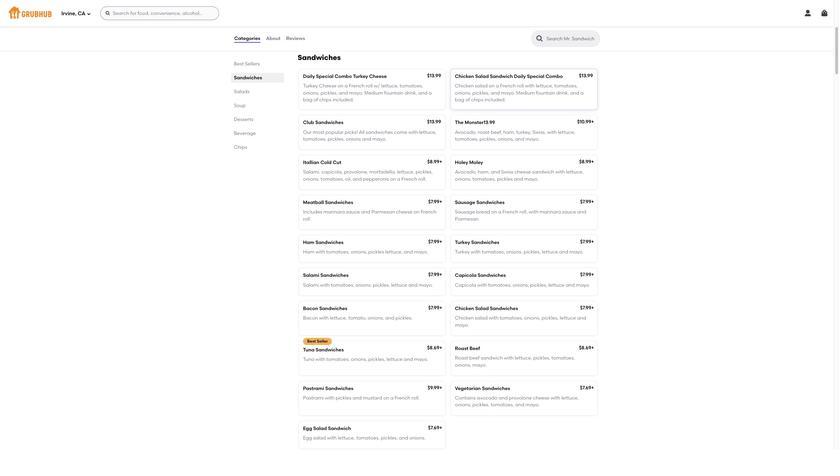 Task type: vqa. For each thing, say whether or not it's contained in the screenshot.
bottommost $0
no



Task type: locate. For each thing, give the bounding box(es) containing it.
0 horizontal spatial $7.69 +
[[428, 425, 442, 431]]

main navigation navigation
[[0, 0, 834, 26]]

0 vertical spatial salad
[[475, 74, 489, 79]]

2 included. from the left
[[485, 97, 506, 103]]

0 vertical spatial ham,
[[503, 129, 515, 135]]

lettuce, inside turkey cheese on a french roll w/ lettuce, tomatoes, onions, pickles, and mayo. medium fountain drink, and a bag of chips included.
[[381, 83, 399, 89]]

cheese
[[369, 74, 387, 79], [319, 83, 337, 89]]

salami for salami sandwiches
[[303, 273, 319, 279]]

+ for roast beef sandwich with lettuce, pickles, tomatoes, onions, mayo.
[[591, 345, 594, 351]]

avocado,
[[455, 129, 477, 135], [455, 169, 477, 175]]

1 horizontal spatial marinara
[[540, 209, 561, 215]]

1 medium from the left
[[364, 90, 383, 96]]

Search Mr. Sandwich search field
[[546, 36, 598, 42]]

1 avocado, from the top
[[455, 129, 477, 135]]

cheese right provolone
[[533, 395, 550, 401]]

sausage
[[455, 200, 475, 205], [455, 209, 475, 215]]

1 horizontal spatial $8.69 +
[[579, 345, 594, 351]]

drink, inside turkey cheese on a french roll w/ lettuce, tomatoes, onions, pickles, and mayo. medium fountain drink, and a bag of chips included.
[[405, 90, 417, 96]]

best sellers
[[234, 61, 260, 67]]

2 of from the left
[[466, 97, 470, 103]]

+
[[591, 119, 594, 125], [439, 159, 442, 165], [591, 159, 594, 165], [439, 199, 442, 205], [591, 199, 594, 205], [439, 239, 442, 245], [591, 239, 594, 245], [439, 272, 442, 278], [591, 272, 594, 278], [439, 305, 442, 311], [591, 305, 594, 311], [439, 345, 442, 351], [591, 345, 594, 351], [439, 385, 442, 391], [591, 385, 594, 391], [439, 425, 442, 431]]

chicken inside chicken salad with tomatoes, onions, pickles, lettuce and mayo.
[[455, 315, 474, 321]]

capicola,
[[321, 169, 343, 175]]

salad down egg salad sandwich
[[313, 435, 326, 441]]

with inside roast beef sandwich with lettuce, pickles, tomatoes, onions, mayo.
[[504, 355, 514, 361]]

soup
[[234, 103, 246, 109]]

lettuce, inside avocado, ham, and swiss cheese sandwich with lettuce, onions, tomatoes, pickles and mayo.
[[566, 169, 584, 175]]

1 daily from the left
[[303, 74, 315, 79]]

1 vertical spatial $7.69 +
[[428, 425, 442, 431]]

tomatoes, inside chicken salad on a french roll with lettuce, tomatoes, onions, pickles, and mayo. medium fountain drink, and a bag of chips included.
[[554, 83, 578, 89]]

cheese up w/
[[369, 74, 387, 79]]

avocado, down holey moley
[[455, 169, 477, 175]]

1 vertical spatial cheese
[[396, 209, 413, 215]]

1 horizontal spatial $8.69
[[579, 345, 591, 351]]

2 drink, from the left
[[557, 90, 569, 96]]

included. inside chicken salad on a french roll with lettuce, tomatoes, onions, pickles, and mayo. medium fountain drink, and a bag of chips included.
[[485, 97, 506, 103]]

1 vertical spatial roll.
[[303, 216, 311, 222]]

avocado, for the
[[455, 129, 477, 135]]

and
[[403, 27, 412, 33], [339, 90, 348, 96], [418, 90, 428, 96], [491, 90, 500, 96], [570, 90, 579, 96], [362, 136, 371, 142], [515, 136, 524, 142], [491, 169, 500, 175], [353, 176, 362, 182], [514, 176, 523, 182], [361, 209, 370, 215], [577, 209, 586, 215], [404, 249, 413, 255], [559, 249, 568, 255], [408, 282, 418, 288], [566, 282, 575, 288], [385, 315, 394, 321], [577, 315, 586, 321], [404, 357, 413, 363], [353, 395, 362, 401], [499, 395, 508, 401], [515, 402, 524, 408], [399, 435, 408, 441]]

of inside chicken salad on a french roll with lettuce, tomatoes, onions, pickles, and mayo. medium fountain drink, and a bag of chips included.
[[466, 97, 470, 103]]

about button
[[266, 26, 281, 51]]

1 included. from the left
[[333, 97, 354, 103]]

medium inside turkey cheese on a french roll w/ lettuce, tomatoes, onions, pickles, and mayo. medium fountain drink, and a bag of chips included.
[[364, 90, 383, 96]]

turkey for turkey sandwiches
[[455, 240, 470, 245]]

2 sausage from the top
[[455, 209, 475, 215]]

of up club
[[314, 97, 318, 103]]

1 horizontal spatial chips
[[471, 97, 483, 103]]

2 vertical spatial salad
[[313, 426, 327, 432]]

$7.69 for egg salad with lettuce, tomatoes, pickles, and onions.
[[428, 425, 439, 431]]

0 horizontal spatial svg image
[[87, 12, 91, 16]]

turkey
[[353, 74, 368, 79], [303, 83, 318, 89], [455, 240, 470, 245], [455, 249, 470, 255]]

itallian cold cut
[[303, 160, 341, 166]]

0 vertical spatial ham
[[303, 240, 314, 245]]

2 fountain from the left
[[536, 90, 555, 96]]

$7.99 + for sausage bread on a french roll, with marinara sauce and parmesan.
[[580, 199, 594, 205]]

1 roast from the top
[[455, 346, 469, 352]]

1 $8.69 + from the left
[[427, 345, 442, 351]]

1 vertical spatial capicola
[[455, 282, 476, 288]]

2 chicken from the top
[[455, 83, 474, 89]]

1 sauce from the left
[[346, 209, 360, 215]]

lettuce,
[[381, 83, 399, 89], [536, 83, 553, 89], [419, 129, 437, 135], [558, 129, 575, 135], [397, 169, 415, 175], [566, 169, 584, 175], [385, 249, 403, 255], [330, 315, 347, 321], [515, 355, 532, 361], [562, 395, 579, 401], [338, 435, 355, 441]]

bread
[[476, 209, 490, 215]]

salad inside chicken salad with tomatoes, onions, pickles, lettuce and mayo.
[[475, 315, 488, 321]]

roast left beef
[[455, 346, 469, 352]]

roll left w/
[[366, 83, 373, 89]]

0 vertical spatial sandwich
[[490, 74, 513, 79]]

turkey inside turkey cheese on a french roll w/ lettuce, tomatoes, onions, pickles, and mayo. medium fountain drink, and a bag of chips included.
[[303, 83, 318, 89]]

0 horizontal spatial sandwich
[[328, 426, 351, 432]]

1 horizontal spatial svg image
[[821, 9, 829, 17]]

+ for egg salad with lettuce, tomatoes, pickles, and onions.
[[439, 425, 442, 431]]

2 special from the left
[[527, 74, 545, 79]]

1 vertical spatial cheese
[[319, 83, 337, 89]]

0 horizontal spatial $8.69
[[427, 345, 439, 351]]

1 horizontal spatial $7.69 +
[[580, 385, 594, 391]]

0 horizontal spatial of
[[314, 97, 318, 103]]

0 horizontal spatial daily
[[303, 74, 315, 79]]

bacon for bacon with lettuce, tomato, onions, and pickles.
[[303, 315, 318, 321]]

best left seller
[[307, 339, 316, 344]]

0 horizontal spatial bag
[[303, 97, 312, 103]]

2 marinara from the left
[[540, 209, 561, 215]]

0 vertical spatial cheese
[[515, 169, 531, 175]]

0 vertical spatial best
[[234, 61, 244, 67]]

2 $8.99 + from the left
[[579, 159, 594, 165]]

cheese inside avocado, ham, and swiss cheese sandwich with lettuce, onions, tomatoes, pickles and mayo.
[[515, 169, 531, 175]]

tuna with tomatoes, onions, pickles, lettuce and mayo.
[[302, 27, 428, 33], [303, 357, 428, 363]]

2 horizontal spatial pickles
[[497, 176, 513, 182]]

pickles
[[497, 176, 513, 182], [368, 249, 384, 255], [336, 395, 352, 401]]

capicola for capicola with tomatoes, onions, pickles, lettuce and mayo.
[[455, 282, 476, 288]]

$13.99
[[427, 73, 441, 79], [579, 73, 593, 79], [427, 119, 441, 125]]

meatball
[[303, 200, 324, 205]]

$8.69
[[427, 345, 439, 351], [579, 345, 591, 351]]

best sellers tab
[[234, 60, 281, 67]]

$8.99 +
[[427, 159, 442, 165], [579, 159, 594, 165]]

bacon up best seller
[[303, 306, 318, 312]]

onions,
[[350, 27, 367, 33], [303, 90, 319, 96], [455, 90, 471, 96], [498, 136, 514, 142], [303, 176, 319, 182], [455, 176, 471, 182], [351, 249, 367, 255], [506, 249, 523, 255], [356, 282, 372, 288], [513, 282, 529, 288], [368, 315, 384, 321], [524, 315, 541, 321], [351, 357, 367, 363], [455, 362, 471, 368], [455, 402, 471, 408]]

1 horizontal spatial sandwich
[[532, 169, 554, 175]]

2 sauce from the left
[[562, 209, 576, 215]]

with inside avocado, roast beef, ham, turkey, swiss, with lettuce, tomatoes, pickles, onions, and mayo.
[[547, 129, 557, 135]]

pickles.
[[396, 315, 413, 321]]

chicken for chicken salad on a french roll with lettuce, tomatoes, onions, pickles, and mayo. medium fountain drink, and a bag of chips included.
[[455, 83, 474, 89]]

$7.99 + for chicken salad with tomatoes, onions, pickles, lettuce and mayo.
[[580, 305, 594, 311]]

ca
[[78, 10, 85, 16]]

0 horizontal spatial medium
[[364, 90, 383, 96]]

1 bag from the left
[[303, 97, 312, 103]]

most
[[313, 129, 324, 135]]

1 fountain from the left
[[384, 90, 403, 96]]

oil,
[[345, 176, 352, 182]]

medium down w/
[[364, 90, 383, 96]]

0 horizontal spatial special
[[316, 74, 334, 79]]

2 capicola from the top
[[455, 282, 476, 288]]

2 chips from the left
[[471, 97, 483, 103]]

ham, down moley at top
[[478, 169, 490, 175]]

$7.99 + for turkey with tomatoes, onions, pickles, lettuce and mayo.
[[580, 239, 594, 245]]

sandwiches
[[315, 17, 343, 23], [298, 53, 341, 62], [234, 75, 262, 81], [315, 120, 344, 126], [325, 200, 353, 205], [477, 200, 505, 205], [316, 240, 344, 245], [471, 240, 499, 245], [320, 273, 349, 279], [478, 273, 506, 279], [319, 306, 347, 312], [490, 306, 518, 312], [316, 347, 344, 353], [325, 386, 353, 392], [482, 386, 510, 392]]

chips
[[319, 97, 332, 103], [471, 97, 483, 103]]

of for turkey
[[314, 97, 318, 103]]

sausage inside sausage bread on a french roll, with marinara sauce and parmesan.
[[455, 209, 475, 215]]

1 horizontal spatial included.
[[485, 97, 506, 103]]

lettuce, inside roast beef sandwich with lettuce, pickles, tomatoes, onions, mayo.
[[515, 355, 532, 361]]

0 vertical spatial roll.
[[418, 176, 427, 182]]

sellers
[[245, 61, 260, 67]]

1 horizontal spatial medium
[[516, 90, 535, 96]]

cheese down daily special combo turkey cheese
[[319, 83, 337, 89]]

roll down chicken salad sandwich daily special combo
[[517, 83, 524, 89]]

2 roast from the top
[[455, 355, 468, 361]]

2 bacon from the top
[[303, 315, 318, 321]]

1 horizontal spatial $8.99
[[579, 159, 591, 165]]

0 horizontal spatial included.
[[333, 97, 354, 103]]

salad for tomatoes,
[[475, 306, 489, 312]]

$7.99
[[428, 199, 439, 205], [580, 199, 591, 205], [428, 239, 439, 245], [580, 239, 591, 245], [428, 272, 439, 278], [580, 272, 591, 278], [428, 305, 439, 311], [580, 305, 591, 311]]

1 horizontal spatial $8.99 +
[[579, 159, 594, 165]]

0 horizontal spatial drink,
[[405, 90, 417, 96]]

club sandwiches
[[303, 120, 344, 126]]

best inside tab
[[234, 61, 244, 67]]

on down daily special combo turkey cheese
[[338, 83, 344, 89]]

1 horizontal spatial special
[[527, 74, 545, 79]]

1 roll from the left
[[366, 83, 373, 89]]

on right mustard
[[383, 395, 389, 401]]

onions, inside turkey cheese on a french roll w/ lettuce, tomatoes, onions, pickles, and mayo. medium fountain drink, and a bag of chips included.
[[303, 90, 319, 96]]

+ for contains avocado and provolone cheese with lettuce, onions, pickles, tomatoes, and mayo.
[[591, 385, 594, 391]]

1 horizontal spatial $7.69
[[580, 385, 591, 391]]

0 vertical spatial egg
[[303, 426, 312, 432]]

1 $8.99 from the left
[[427, 159, 439, 165]]

tomatoes, inside our most popular picks! all sandwiches come with lettuce, tomatoes, pickles, onions and mayo.
[[303, 136, 327, 142]]

1 vertical spatial best
[[307, 339, 316, 344]]

egg salad sandwich
[[303, 426, 351, 432]]

french inside turkey cheese on a french roll w/ lettuce, tomatoes, onions, pickles, and mayo. medium fountain drink, and a bag of chips included.
[[349, 83, 365, 89]]

salad down chicken salad sandwich daily special combo
[[475, 83, 488, 89]]

and inside sausage bread on a french roll, with marinara sauce and parmesan.
[[577, 209, 586, 215]]

on inside sausage bread on a french roll, with marinara sauce and parmesan.
[[491, 209, 497, 215]]

1 horizontal spatial of
[[466, 97, 470, 103]]

2 egg from the top
[[303, 435, 312, 441]]

$7.99 +
[[428, 199, 442, 205], [580, 199, 594, 205], [428, 239, 442, 245], [580, 239, 594, 245], [428, 272, 442, 278], [580, 272, 594, 278], [428, 305, 442, 311], [580, 305, 594, 311]]

irvine, ca
[[61, 10, 85, 16]]

salad for a
[[475, 74, 489, 79]]

of inside turkey cheese on a french roll w/ lettuce, tomatoes, onions, pickles, and mayo. medium fountain drink, and a bag of chips included.
[[314, 97, 318, 103]]

0 horizontal spatial pickles
[[336, 395, 352, 401]]

1 vertical spatial sausage
[[455, 209, 475, 215]]

onions
[[346, 136, 361, 142]]

french
[[349, 83, 365, 89], [500, 83, 516, 89], [401, 176, 417, 182], [421, 209, 437, 215], [503, 209, 518, 215], [395, 395, 411, 401]]

bag for chicken salad on a french roll with lettuce, tomatoes, onions, pickles, and mayo. medium fountain drink, and a bag of chips included.
[[455, 97, 464, 103]]

pickles, inside roast beef sandwich with lettuce, pickles, tomatoes, onions, mayo.
[[533, 355, 550, 361]]

best left "sellers"
[[234, 61, 244, 67]]

special
[[316, 74, 334, 79], [527, 74, 545, 79]]

2 roll from the left
[[517, 83, 524, 89]]

marinara right roll,
[[540, 209, 561, 215]]

1 horizontal spatial best
[[307, 339, 316, 344]]

2 avocado, from the top
[[455, 169, 477, 175]]

roast down roast beef
[[455, 355, 468, 361]]

+ for avocado, ham, and swiss cheese sandwich with lettuce, onions, tomatoes, pickles and mayo.
[[591, 159, 594, 165]]

ham down includes
[[303, 240, 314, 245]]

1 svg image from the left
[[804, 9, 812, 17]]

+ for salami, capicola, provolone, mortadella, lettuce, pickles, onions, tomatoes, oil, and pepperonis on a french roll.
[[439, 159, 442, 165]]

bacon down bacon sandwiches
[[303, 315, 318, 321]]

$7.69 + for egg salad with lettuce, tomatoes, pickles, and onions.
[[428, 425, 442, 431]]

1 vertical spatial sandwich
[[328, 426, 351, 432]]

2 $8.99 from the left
[[579, 159, 591, 165]]

on down mortadella,
[[390, 176, 396, 182]]

2 svg image from the left
[[821, 9, 829, 17]]

egg
[[303, 426, 312, 432], [303, 435, 312, 441]]

1 chips from the left
[[319, 97, 332, 103]]

cheese for holey moley
[[515, 169, 531, 175]]

1 vertical spatial salad
[[475, 306, 489, 312]]

+ for bacon with lettuce, tomato, onions, and pickles.
[[439, 305, 442, 311]]

roast inside roast beef sandwich with lettuce, pickles, tomatoes, onions, mayo.
[[455, 355, 468, 361]]

lettuce, inside contains avocado and provolone cheese with lettuce, onions, pickles, tomatoes, and mayo.
[[562, 395, 579, 401]]

0 horizontal spatial $8.99 +
[[427, 159, 442, 165]]

roast for roast beef
[[455, 346, 469, 352]]

1 chicken from the top
[[455, 74, 474, 79]]

sandwich up the egg salad with lettuce, tomatoes, pickles, and onions.
[[328, 426, 351, 432]]

1 pastrami from the top
[[303, 386, 324, 392]]

tomatoes, inside turkey cheese on a french roll w/ lettuce, tomatoes, onions, pickles, and mayo. medium fountain drink, and a bag of chips included.
[[400, 83, 423, 89]]

0 vertical spatial sausage
[[455, 200, 475, 205]]

roll inside chicken salad on a french roll with lettuce, tomatoes, onions, pickles, and mayo. medium fountain drink, and a bag of chips included.
[[517, 83, 524, 89]]

1 horizontal spatial combo
[[546, 74, 563, 79]]

1 vertical spatial salad
[[475, 315, 488, 321]]

roll for with
[[517, 83, 524, 89]]

3 chicken from the top
[[455, 306, 474, 312]]

on right bread
[[491, 209, 497, 215]]

0 horizontal spatial $8.69 +
[[427, 345, 442, 351]]

pastrami for pastrami sandwiches
[[303, 386, 324, 392]]

0 vertical spatial cheese
[[369, 74, 387, 79]]

chicken
[[455, 74, 474, 79], [455, 83, 474, 89], [455, 306, 474, 312], [455, 315, 474, 321]]

medium
[[364, 90, 383, 96], [516, 90, 535, 96]]

tuna sandwiches up reviews
[[302, 17, 343, 23]]

on right parmesan
[[414, 209, 420, 215]]

cheese right parmesan
[[396, 209, 413, 215]]

pickles inside avocado, ham, and swiss cheese sandwich with lettuce, onions, tomatoes, pickles and mayo.
[[497, 176, 513, 182]]

0 vertical spatial pickles
[[497, 176, 513, 182]]

included. inside turkey cheese on a french roll w/ lettuce, tomatoes, onions, pickles, and mayo. medium fountain drink, and a bag of chips included.
[[333, 97, 354, 103]]

$7.99 + for bacon with lettuce, tomato, onions, and pickles.
[[428, 305, 442, 311]]

sauce inside includes marinara sauce and parmesan cheese on french roll.
[[346, 209, 360, 215]]

1 vertical spatial ham,
[[478, 169, 490, 175]]

0 horizontal spatial chips
[[319, 97, 332, 103]]

soup tab
[[234, 102, 281, 109]]

salami with tomatoes, onions, pickles, lettuce and mayo.
[[303, 282, 433, 288]]

2 bag from the left
[[455, 97, 464, 103]]

2 vertical spatial cheese
[[533, 395, 550, 401]]

avocado, inside avocado, roast beef, ham, turkey, swiss, with lettuce, tomatoes, pickles, onions, and mayo.
[[455, 129, 477, 135]]

popular
[[326, 129, 344, 135]]

1 horizontal spatial daily
[[514, 74, 526, 79]]

1 horizontal spatial roll
[[517, 83, 524, 89]]

0 horizontal spatial $8.99
[[427, 159, 439, 165]]

lettuce
[[386, 27, 402, 33], [542, 249, 558, 255], [391, 282, 407, 288], [548, 282, 565, 288], [560, 315, 576, 321], [387, 357, 403, 363]]

roll.
[[418, 176, 427, 182], [303, 216, 311, 222], [412, 395, 420, 401]]

onions, inside chicken salad with tomatoes, onions, pickles, lettuce and mayo.
[[524, 315, 541, 321]]

best for best sellers
[[234, 61, 244, 67]]

0 horizontal spatial best
[[234, 61, 244, 67]]

2 horizontal spatial cheese
[[533, 395, 550, 401]]

bag up club
[[303, 97, 312, 103]]

included. down daily special combo turkey cheese
[[333, 97, 354, 103]]

salad for lettuce,
[[313, 435, 326, 441]]

1 horizontal spatial sandwich
[[490, 74, 513, 79]]

1 salami from the top
[[303, 273, 319, 279]]

0 horizontal spatial ham,
[[478, 169, 490, 175]]

svg image
[[105, 11, 111, 16], [87, 12, 91, 16]]

medium down chicken salad sandwich daily special combo
[[516, 90, 535, 96]]

marinara down meatball sandwiches at top left
[[324, 209, 345, 215]]

2 pastrami from the top
[[303, 395, 324, 401]]

beef
[[469, 355, 480, 361]]

$7.99 + for capicola with tomatoes, onions, pickles, lettuce and mayo.
[[580, 272, 594, 278]]

$7.99 + for salami with tomatoes, onions, pickles, lettuce and mayo.
[[428, 272, 442, 278]]

salami for salami with tomatoes, onions, pickles, lettuce and mayo.
[[303, 282, 319, 288]]

chips for salad
[[471, 97, 483, 103]]

0 horizontal spatial combo
[[335, 74, 352, 79]]

fountain inside chicken salad on a french roll with lettuce, tomatoes, onions, pickles, and mayo. medium fountain drink, and a bag of chips included.
[[536, 90, 555, 96]]

on down chicken salad sandwich daily special combo
[[489, 83, 495, 89]]

capicola with tomatoes, onions, pickles, lettuce and mayo.
[[455, 282, 590, 288]]

tuna
[[302, 17, 314, 23], [302, 27, 314, 33], [303, 347, 315, 353], [303, 357, 314, 363]]

lettuce, inside avocado, roast beef, ham, turkey, swiss, with lettuce, tomatoes, pickles, onions, and mayo.
[[558, 129, 575, 135]]

0 vertical spatial salad
[[475, 83, 488, 89]]

1 horizontal spatial ham,
[[503, 129, 515, 135]]

sandwich for lettuce,
[[328, 426, 351, 432]]

$13.99 for turkey cheese on a french roll w/ lettuce, tomatoes, onions, pickles, and mayo. medium fountain drink, and a bag of chips included.
[[427, 73, 441, 79]]

salami, capicola, provolone, mortadella, lettuce, pickles, onions, tomatoes, oil, and pepperonis on a french roll.
[[303, 169, 433, 182]]

a
[[345, 83, 348, 89], [496, 83, 499, 89], [429, 90, 432, 96], [581, 90, 584, 96], [397, 176, 400, 182], [498, 209, 502, 215], [390, 395, 394, 401]]

drink,
[[405, 90, 417, 96], [557, 90, 569, 96]]

roll. inside includes marinara sauce and parmesan cheese on french roll.
[[303, 216, 311, 222]]

medium inside chicken salad on a french roll with lettuce, tomatoes, onions, pickles, and mayo. medium fountain drink, and a bag of chips included.
[[516, 90, 535, 96]]

1 vertical spatial salami
[[303, 282, 319, 288]]

1 vertical spatial egg
[[303, 435, 312, 441]]

onions, inside roast beef sandwich with lettuce, pickles, tomatoes, onions, mayo.
[[455, 362, 471, 368]]

0 vertical spatial capicola
[[455, 273, 477, 279]]

$8.99 for avocado, ham, and swiss cheese sandwich with lettuce, onions, tomatoes, pickles and mayo.
[[579, 159, 591, 165]]

sandwiches inside "tab"
[[234, 75, 262, 81]]

$7.99 for chicken salad with tomatoes, onions, pickles, lettuce and mayo.
[[580, 305, 591, 311]]

with inside chicken salad with tomatoes, onions, pickles, lettuce and mayo.
[[489, 315, 499, 321]]

chips up the monster13.99
[[471, 97, 483, 103]]

mayo. inside chicken salad on a french roll with lettuce, tomatoes, onions, pickles, and mayo. medium fountain drink, and a bag of chips included.
[[501, 90, 515, 96]]

roll inside turkey cheese on a french roll w/ lettuce, tomatoes, onions, pickles, and mayo. medium fountain drink, and a bag of chips included.
[[366, 83, 373, 89]]

0 horizontal spatial $7.69
[[428, 425, 439, 431]]

with inside avocado, ham, and swiss cheese sandwich with lettuce, onions, tomatoes, pickles and mayo.
[[555, 169, 565, 175]]

search icon image
[[536, 35, 544, 43]]

$13.99 for our most popular picks! all sandwiches come with lettuce, tomatoes, pickles, onions and mayo.
[[427, 119, 441, 125]]

1 horizontal spatial sauce
[[562, 209, 576, 215]]

salad inside chicken salad on a french roll with lettuce, tomatoes, onions, pickles, and mayo. medium fountain drink, and a bag of chips included.
[[475, 83, 488, 89]]

1 vertical spatial sandwich
[[481, 355, 503, 361]]

1 vertical spatial pastrami
[[303, 395, 324, 401]]

best for best seller
[[307, 339, 316, 344]]

salad for a
[[475, 83, 488, 89]]

chips up club sandwiches
[[319, 97, 332, 103]]

2 ham from the top
[[303, 249, 314, 255]]

1 of from the left
[[314, 97, 318, 103]]

4 chicken from the top
[[455, 315, 474, 321]]

0 vertical spatial bacon
[[303, 306, 318, 312]]

best seller
[[307, 339, 328, 344]]

0 horizontal spatial marinara
[[324, 209, 345, 215]]

$7.99 for turkey with tomatoes, onions, pickles, lettuce and mayo.
[[580, 239, 591, 245]]

pepperonis
[[363, 176, 389, 182]]

1 vertical spatial tuna with tomatoes, onions, pickles, lettuce and mayo.
[[303, 357, 428, 363]]

included.
[[333, 97, 354, 103], [485, 97, 506, 103]]

tuna sandwiches down seller
[[303, 347, 344, 353]]

1 $8.99 + from the left
[[427, 159, 442, 165]]

bacon with lettuce, tomato, onions, and pickles.
[[303, 315, 413, 321]]

0 vertical spatial sandwich
[[532, 169, 554, 175]]

1 horizontal spatial cheese
[[515, 169, 531, 175]]

drink, inside chicken salad on a french roll with lettuce, tomatoes, onions, pickles, and mayo. medium fountain drink, and a bag of chips included.
[[557, 90, 569, 96]]

0 horizontal spatial sandwich
[[481, 355, 503, 361]]

sandwich up chicken salad on a french roll with lettuce, tomatoes, onions, pickles, and mayo. medium fountain drink, and a bag of chips included.
[[490, 74, 513, 79]]

onions, inside avocado, roast beef, ham, turkey, swiss, with lettuce, tomatoes, pickles, onions, and mayo.
[[498, 136, 514, 142]]

salad for lettuce,
[[313, 426, 327, 432]]

desserts
[[234, 117, 253, 122]]

a inside sausage bread on a french roll, with marinara sauce and parmesan.
[[498, 209, 502, 215]]

pickles, inside chicken salad with tomatoes, onions, pickles, lettuce and mayo.
[[542, 315, 559, 321]]

cheese right swiss
[[515, 169, 531, 175]]

1 sausage from the top
[[455, 200, 475, 205]]

turkey for turkey cheese on a french roll w/ lettuce, tomatoes, onions, pickles, and mayo. medium fountain drink, and a bag of chips included.
[[303, 83, 318, 89]]

1 capicola from the top
[[455, 273, 477, 279]]

+ for capicola with tomatoes, onions, pickles, lettuce and mayo.
[[591, 272, 594, 278]]

avocado, down 'the'
[[455, 129, 477, 135]]

ham with tomatoes, onions, pickles lettuce, and mayo.
[[303, 249, 428, 255]]

of for chicken
[[466, 97, 470, 103]]

cheese for vegetarian sandwiches
[[533, 395, 550, 401]]

chips for cheese
[[319, 97, 332, 103]]

0 horizontal spatial roll
[[366, 83, 373, 89]]

chicken inside chicken salad on a french roll with lettuce, tomatoes, onions, pickles, and mayo. medium fountain drink, and a bag of chips included.
[[455, 83, 474, 89]]

1 vertical spatial pickles
[[368, 249, 384, 255]]

2 $8.69 + from the left
[[579, 345, 594, 351]]

$7.99 for ham with tomatoes, onions, pickles lettuce, and mayo.
[[428, 239, 439, 245]]

chips inside chicken salad on a french roll with lettuce, tomatoes, onions, pickles, and mayo. medium fountain drink, and a bag of chips included.
[[471, 97, 483, 103]]

0 vertical spatial tuna with tomatoes, onions, pickles, lettuce and mayo.
[[302, 27, 428, 33]]

2 medium from the left
[[516, 90, 535, 96]]

mayo. inside avocado, ham, and swiss cheese sandwich with lettuce, onions, tomatoes, pickles and mayo.
[[524, 176, 539, 182]]

1 combo from the left
[[335, 74, 352, 79]]

1 ham from the top
[[303, 240, 314, 245]]

includes
[[303, 209, 322, 215]]

swiss
[[501, 169, 513, 175]]

drink, for daily special combo turkey cheese
[[405, 90, 417, 96]]

1 vertical spatial bacon
[[303, 315, 318, 321]]

$8.99
[[427, 159, 439, 165], [579, 159, 591, 165]]

included. down chicken salad sandwich daily special combo
[[485, 97, 506, 103]]

pastrami
[[303, 386, 324, 392], [303, 395, 324, 401]]

1 vertical spatial avocado,
[[455, 169, 477, 175]]

combo
[[335, 74, 352, 79], [546, 74, 563, 79]]

with inside our most popular picks! all sandwiches come with lettuce, tomatoes, pickles, onions and mayo.
[[408, 129, 418, 135]]

the
[[455, 120, 464, 126]]

categories
[[234, 36, 260, 41]]

1 horizontal spatial fountain
[[536, 90, 555, 96]]

2 salami from the top
[[303, 282, 319, 288]]

0 horizontal spatial fountain
[[384, 90, 403, 96]]

ham down ham sandwiches
[[303, 249, 314, 255]]

salad down chicken salad sandwiches
[[475, 315, 488, 321]]

of up the monster13.99
[[466, 97, 470, 103]]

salad
[[475, 83, 488, 89], [475, 315, 488, 321], [313, 435, 326, 441]]

1 bacon from the top
[[303, 306, 318, 312]]

mayo. inside contains avocado and provolone cheese with lettuce, onions, pickles, tomatoes, and mayo.
[[526, 402, 540, 408]]

pickles, inside salami, capicola, provolone, mortadella, lettuce, pickles, onions, tomatoes, oil, and pepperonis on a french roll.
[[416, 169, 433, 175]]

1 drink, from the left
[[405, 90, 417, 96]]

bag inside turkey cheese on a french roll w/ lettuce, tomatoes, onions, pickles, and mayo. medium fountain drink, and a bag of chips included.
[[303, 97, 312, 103]]

0 vertical spatial avocado,
[[455, 129, 477, 135]]

$7.99 + for includes marinara sauce and parmesan cheese on french roll.
[[428, 199, 442, 205]]

Search for food, convenience, alcohol... search field
[[100, 6, 219, 20]]

mayo. inside our most popular picks! all sandwiches come with lettuce, tomatoes, pickles, onions and mayo.
[[372, 136, 387, 142]]

1 marinara from the left
[[324, 209, 345, 215]]

0 vertical spatial salami
[[303, 273, 319, 279]]

1 egg from the top
[[303, 426, 312, 432]]

best
[[234, 61, 244, 67], [307, 339, 316, 344]]

1 horizontal spatial bag
[[455, 97, 464, 103]]

pickles, inside our most popular picks! all sandwiches come with lettuce, tomatoes, pickles, onions and mayo.
[[328, 136, 345, 142]]

2 daily from the left
[[514, 74, 526, 79]]

svg image
[[804, 9, 812, 17], [821, 9, 829, 17]]

1 vertical spatial roast
[[455, 355, 468, 361]]

sandwich
[[490, 74, 513, 79], [328, 426, 351, 432]]

marinara inside sausage bread on a french roll, with marinara sauce and parmesan.
[[540, 209, 561, 215]]

lettuce inside chicken salad with tomatoes, onions, pickles, lettuce and mayo.
[[560, 315, 576, 321]]

avocado, inside avocado, ham, and swiss cheese sandwich with lettuce, onions, tomatoes, pickles and mayo.
[[455, 169, 477, 175]]

roll. inside salami, capicola, provolone, mortadella, lettuce, pickles, onions, tomatoes, oil, and pepperonis on a french roll.
[[418, 176, 427, 182]]

0 horizontal spatial cheese
[[319, 83, 337, 89]]

1 vertical spatial ham
[[303, 249, 314, 255]]

0 horizontal spatial sauce
[[346, 209, 360, 215]]

bag up 'the'
[[455, 97, 464, 103]]

ham, right "beef,"
[[503, 129, 515, 135]]

bacon sandwiches
[[303, 306, 347, 312]]

1 horizontal spatial drink,
[[557, 90, 569, 96]]

$7.99 for bacon with lettuce, tomato, onions, and pickles.
[[428, 305, 439, 311]]

2 vertical spatial roll.
[[412, 395, 420, 401]]

bag inside chicken salad on a french roll with lettuce, tomatoes, onions, pickles, and mayo. medium fountain drink, and a bag of chips included.
[[455, 97, 464, 103]]



Task type: describe. For each thing, give the bounding box(es) containing it.
chicken for chicken salad sandwich daily special combo
[[455, 74, 474, 79]]

$7.99 + for ham with tomatoes, onions, pickles lettuce, and mayo.
[[428, 239, 442, 245]]

ham, inside avocado, ham, and swiss cheese sandwich with lettuce, onions, tomatoes, pickles and mayo.
[[478, 169, 490, 175]]

turkey sandwiches
[[455, 240, 499, 245]]

and inside includes marinara sauce and parmesan cheese on french roll.
[[361, 209, 370, 215]]

salami,
[[303, 169, 320, 175]]

with inside sausage bread on a french roll, with marinara sauce and parmesan.
[[529, 209, 539, 215]]

roast for roast beef sandwich with lettuce, pickles, tomatoes, onions, mayo.
[[455, 355, 468, 361]]

french inside chicken salad on a french roll with lettuce, tomatoes, onions, pickles, and mayo. medium fountain drink, and a bag of chips included.
[[500, 83, 516, 89]]

1 horizontal spatial pickles
[[368, 249, 384, 255]]

roll. for includes marinara sauce and parmesan cheese on french roll.
[[303, 216, 311, 222]]

irvine,
[[61, 10, 76, 16]]

mortadella,
[[369, 169, 396, 175]]

roast beef sandwich with lettuce, pickles, tomatoes, onions, mayo.
[[455, 355, 575, 368]]

capicola for capicola sandwiches
[[455, 273, 477, 279]]

daily special combo turkey cheese
[[303, 74, 387, 79]]

$8.99 + for salami, capicola, provolone, mortadella, lettuce, pickles, onions, tomatoes, oil, and pepperonis on a french roll.
[[427, 159, 442, 165]]

+ for chicken salad with tomatoes, onions, pickles, lettuce and mayo.
[[591, 305, 594, 311]]

tomatoes, inside chicken salad with tomatoes, onions, pickles, lettuce and mayo.
[[500, 315, 523, 321]]

parmesan.
[[455, 216, 480, 222]]

fountain for w/
[[384, 90, 403, 96]]

sandwich inside roast beef sandwich with lettuce, pickles, tomatoes, onions, mayo.
[[481, 355, 503, 361]]

beef
[[470, 346, 480, 352]]

avocado
[[477, 395, 498, 401]]

provolone,
[[344, 169, 368, 175]]

beverage tab
[[234, 130, 281, 137]]

cheese inside includes marinara sauce and parmesan cheese on french roll.
[[396, 209, 413, 215]]

mustard
[[363, 395, 382, 401]]

and inside salami, capicola, provolone, mortadella, lettuce, pickles, onions, tomatoes, oil, and pepperonis on a french roll.
[[353, 176, 362, 182]]

chicken salad sandwich daily special combo
[[455, 74, 563, 79]]

capicola sandwiches
[[455, 273, 506, 279]]

lettuce, inside chicken salad on a french roll with lettuce, tomatoes, onions, pickles, and mayo. medium fountain drink, and a bag of chips included.
[[536, 83, 553, 89]]

chips
[[234, 144, 247, 150]]

$9.99 +
[[428, 385, 442, 391]]

2 vertical spatial pickles
[[336, 395, 352, 401]]

desserts tab
[[234, 116, 281, 123]]

roast beef
[[455, 346, 480, 352]]

tomatoes, inside contains avocado and provolone cheese with lettuce, onions, pickles, tomatoes, and mayo.
[[491, 402, 514, 408]]

holey moley
[[455, 160, 483, 166]]

monster13.99
[[465, 120, 495, 126]]

chicken for chicken salad with tomatoes, onions, pickles, lettuce and mayo.
[[455, 315, 474, 321]]

+ for avocado, roast beef, ham, turkey, swiss, with lettuce, tomatoes, pickles, onions, and mayo.
[[591, 119, 594, 125]]

mayo. inside avocado, roast beef, ham, turkey, swiss, with lettuce, tomatoes, pickles, onions, and mayo.
[[526, 136, 540, 142]]

tomatoes, inside salami, capicola, provolone, mortadella, lettuce, pickles, onions, tomatoes, oil, and pepperonis on a french roll.
[[321, 176, 344, 182]]

picks!
[[345, 129, 358, 135]]

+ for ham with tomatoes, onions, pickles lettuce, and mayo.
[[439, 239, 442, 245]]

onions, inside contains avocado and provolone cheese with lettuce, onions, pickles, tomatoes, and mayo.
[[455, 402, 471, 408]]

all
[[359, 129, 365, 135]]

$7.99 for capicola with tomatoes, onions, pickles, lettuce and mayo.
[[580, 272, 591, 278]]

drink, for chicken salad sandwich daily special combo
[[557, 90, 569, 96]]

pastrami sandwiches
[[303, 386, 353, 392]]

about
[[266, 36, 280, 41]]

sausage bread on a french roll, with marinara sauce and parmesan.
[[455, 209, 586, 222]]

$7.99 for sausage bread on a french roll, with marinara sauce and parmesan.
[[580, 199, 591, 205]]

holey
[[455, 160, 468, 166]]

chicken salad sandwiches
[[455, 306, 518, 312]]

ham for ham with tomatoes, onions, pickles lettuce, and mayo.
[[303, 249, 314, 255]]

$8.99 + for avocado, ham, and swiss cheese sandwich with lettuce, onions, tomatoes, pickles and mayo.
[[579, 159, 594, 165]]

bacon for bacon sandwiches
[[303, 306, 318, 312]]

chicken salad on a french roll with lettuce, tomatoes, onions, pickles, and mayo. medium fountain drink, and a bag of chips included.
[[455, 83, 584, 103]]

included. for salad
[[485, 97, 506, 103]]

meatball sandwiches
[[303, 200, 353, 205]]

on inside includes marinara sauce and parmesan cheese on french roll.
[[414, 209, 420, 215]]

avocado, for holey
[[455, 169, 477, 175]]

$9.99
[[428, 385, 439, 391]]

sauce inside sausage bread on a french roll, with marinara sauce and parmesan.
[[562, 209, 576, 215]]

+ for pastrami with pickles and mustard on a french roll.
[[439, 385, 442, 391]]

seller
[[317, 339, 328, 344]]

french inside includes marinara sauce and parmesan cheese on french roll.
[[421, 209, 437, 215]]

salads
[[234, 89, 250, 95]]

pickles, inside chicken salad on a french roll with lettuce, tomatoes, onions, pickles, and mayo. medium fountain drink, and a bag of chips included.
[[473, 90, 490, 96]]

roast
[[478, 129, 490, 135]]

vegetarian sandwiches
[[455, 386, 510, 392]]

$7.69 + for contains avocado and provolone cheese with lettuce, onions, pickles, tomatoes, and mayo.
[[580, 385, 594, 391]]

the monster13.99
[[455, 120, 495, 126]]

mayo. inside turkey cheese on a french roll w/ lettuce, tomatoes, onions, pickles, and mayo. medium fountain drink, and a bag of chips included.
[[349, 90, 363, 96]]

mayo. inside chicken salad with tomatoes, onions, pickles, lettuce and mayo.
[[455, 322, 469, 328]]

1 special from the left
[[316, 74, 334, 79]]

medium for with
[[516, 90, 535, 96]]

itallian
[[303, 160, 319, 166]]

a inside salami, capicola, provolone, mortadella, lettuce, pickles, onions, tomatoes, oil, and pepperonis on a french roll.
[[397, 176, 400, 182]]

turkey cheese on a french roll w/ lettuce, tomatoes, onions, pickles, and mayo. medium fountain drink, and a bag of chips included.
[[303, 83, 432, 103]]

swiss,
[[533, 129, 546, 135]]

salami sandwiches
[[303, 273, 349, 279]]

club
[[303, 120, 314, 126]]

onions, inside salami, capicola, provolone, mortadella, lettuce, pickles, onions, tomatoes, oil, and pepperonis on a french roll.
[[303, 176, 319, 182]]

roll. for pastrami with pickles and mustard on a french roll.
[[412, 395, 420, 401]]

beef,
[[491, 129, 502, 135]]

egg salad with lettuce, tomatoes, pickles, and onions.
[[303, 435, 426, 441]]

w/
[[374, 83, 380, 89]]

salad for tomatoes,
[[475, 315, 488, 321]]

beverage
[[234, 131, 256, 136]]

1 horizontal spatial svg image
[[105, 11, 111, 16]]

$7.99 for salami with tomatoes, onions, pickles, lettuce and mayo.
[[428, 272, 439, 278]]

$10.99
[[577, 119, 591, 125]]

vegetarian
[[455, 386, 481, 392]]

$8.99 for salami, capicola, provolone, mortadella, lettuce, pickles, onions, tomatoes, oil, and pepperonis on a french roll.
[[427, 159, 439, 165]]

our most popular picks! all sandwiches come with lettuce, tomatoes, pickles, onions and mayo.
[[303, 129, 437, 142]]

and inside avocado, roast beef, ham, turkey, swiss, with lettuce, tomatoes, pickles, onions, and mayo.
[[515, 136, 524, 142]]

includes marinara sauce and parmesan cheese on french roll.
[[303, 209, 437, 222]]

cut
[[333, 160, 341, 166]]

pastrami with pickles and mustard on a french roll.
[[303, 395, 420, 401]]

1 horizontal spatial cheese
[[369, 74, 387, 79]]

medium for w/
[[364, 90, 383, 96]]

sandwich for a
[[490, 74, 513, 79]]

pickles, inside contains avocado and provolone cheese with lettuce, onions, pickles, tomatoes, and mayo.
[[473, 402, 490, 408]]

roll for w/
[[366, 83, 373, 89]]

$10.99 +
[[577, 119, 594, 125]]

tomato,
[[348, 315, 367, 321]]

chicken salad with tomatoes, onions, pickles, lettuce and mayo.
[[455, 315, 586, 328]]

+ for includes marinara sauce and parmesan cheese on french roll.
[[439, 199, 442, 205]]

chips tab
[[234, 144, 281, 151]]

onions, inside chicken salad on a french roll with lettuce, tomatoes, onions, pickles, and mayo. medium fountain drink, and a bag of chips included.
[[455, 90, 471, 96]]

tomatoes, inside avocado, ham, and swiss cheese sandwich with lettuce, onions, tomatoes, pickles and mayo.
[[473, 176, 496, 182]]

+ for salami with tomatoes, onions, pickles, lettuce and mayo.
[[439, 272, 442, 278]]

reviews button
[[286, 26, 305, 51]]

french inside sausage bread on a french roll, with marinara sauce and parmesan.
[[503, 209, 518, 215]]

on inside salami, capicola, provolone, mortadella, lettuce, pickles, onions, tomatoes, oil, and pepperonis on a french roll.
[[390, 176, 396, 182]]

+ for turkey with tomatoes, onions, pickles, lettuce and mayo.
[[591, 239, 594, 245]]

1 vertical spatial tuna sandwiches
[[303, 347, 344, 353]]

sandwiches tab
[[234, 74, 281, 81]]

$13.99 for chicken salad on a french roll with lettuce, tomatoes, onions, pickles, and mayo. medium fountain drink, and a bag of chips included.
[[579, 73, 593, 79]]

lettuce, inside our most popular picks! all sandwiches come with lettuce, tomatoes, pickles, onions and mayo.
[[419, 129, 437, 135]]

2 combo from the left
[[546, 74, 563, 79]]

ham, inside avocado, roast beef, ham, turkey, swiss, with lettuce, tomatoes, pickles, onions, and mayo.
[[503, 129, 515, 135]]

roll,
[[520, 209, 528, 215]]

+ for sausage bread on a french roll, with marinara sauce and parmesan.
[[591, 199, 594, 205]]

on inside chicken salad on a french roll with lettuce, tomatoes, onions, pickles, and mayo. medium fountain drink, and a bag of chips included.
[[489, 83, 495, 89]]

sandwiches
[[366, 129, 393, 135]]

pastrami for pastrami with pickles and mustard on a french roll.
[[303, 395, 324, 401]]

egg for egg salad with lettuce, tomatoes, pickles, and onions.
[[303, 435, 312, 441]]

salads tab
[[234, 88, 281, 95]]

sausage for sausage bread on a french roll, with marinara sauce and parmesan.
[[455, 209, 475, 215]]

moley
[[469, 160, 483, 166]]

reviews
[[286, 36, 305, 41]]

contains avocado and provolone cheese with lettuce, onions, pickles, tomatoes, and mayo.
[[455, 395, 579, 408]]

avocado, ham, and swiss cheese sandwich with lettuce, onions, tomatoes, pickles and mayo.
[[455, 169, 584, 182]]

$7.99 for includes marinara sauce and parmesan cheese on french roll.
[[428, 199, 439, 205]]

fountain for with
[[536, 90, 555, 96]]

marinara inside includes marinara sauce and parmesan cheese on french roll.
[[324, 209, 345, 215]]

0 vertical spatial tuna sandwiches
[[302, 17, 343, 23]]

lettuce, inside salami, capicola, provolone, mortadella, lettuce, pickles, onions, tomatoes, oil, and pepperonis on a french roll.
[[397, 169, 415, 175]]

tomatoes, inside roast beef sandwich with lettuce, pickles, tomatoes, onions, mayo.
[[552, 355, 575, 361]]

onions, inside avocado, ham, and swiss cheese sandwich with lettuce, onions, tomatoes, pickles and mayo.
[[455, 176, 471, 182]]

with inside contains avocado and provolone cheese with lettuce, onions, pickles, tomatoes, and mayo.
[[551, 395, 560, 401]]

our
[[303, 129, 312, 135]]

with inside chicken salad on a french roll with lettuce, tomatoes, onions, pickles, and mayo. medium fountain drink, and a bag of chips included.
[[525, 83, 535, 89]]

provolone
[[509, 395, 532, 401]]

parmesan
[[371, 209, 395, 215]]

come
[[394, 129, 407, 135]]

contains
[[455, 395, 476, 401]]

included. for cheese
[[333, 97, 354, 103]]

chicken for chicken salad sandwiches
[[455, 306, 474, 312]]

cheese inside turkey cheese on a french roll w/ lettuce, tomatoes, onions, pickles, and mayo. medium fountain drink, and a bag of chips included.
[[319, 83, 337, 89]]

sausage sandwiches
[[455, 200, 505, 205]]

ham sandwiches
[[303, 240, 344, 245]]

pickles, inside avocado, roast beef, ham, turkey, swiss, with lettuce, tomatoes, pickles, onions, and mayo.
[[480, 136, 497, 142]]

ham for ham sandwiches
[[303, 240, 314, 245]]

and inside our most popular picks! all sandwiches come with lettuce, tomatoes, pickles, onions and mayo.
[[362, 136, 371, 142]]

tomatoes, inside avocado, roast beef, ham, turkey, swiss, with lettuce, tomatoes, pickles, onions, and mayo.
[[455, 136, 479, 142]]

on inside turkey cheese on a french roll w/ lettuce, tomatoes, onions, pickles, and mayo. medium fountain drink, and a bag of chips included.
[[338, 83, 344, 89]]

2 $8.69 from the left
[[579, 345, 591, 351]]

mayo. inside roast beef sandwich with lettuce, pickles, tomatoes, onions, mayo.
[[473, 362, 487, 368]]

categories button
[[234, 26, 261, 51]]

sandwich inside avocado, ham, and swiss cheese sandwich with lettuce, onions, tomatoes, pickles and mayo.
[[532, 169, 554, 175]]

onions.
[[409, 435, 426, 441]]

turkey for turkey with tomatoes, onions, pickles, lettuce and mayo.
[[455, 249, 470, 255]]

bag for turkey cheese on a french roll w/ lettuce, tomatoes, onions, pickles, and mayo. medium fountain drink, and a bag of chips included.
[[303, 97, 312, 103]]

pickles, inside turkey cheese on a french roll w/ lettuce, tomatoes, onions, pickles, and mayo. medium fountain drink, and a bag of chips included.
[[321, 90, 338, 96]]

and inside chicken salad with tomatoes, onions, pickles, lettuce and mayo.
[[577, 315, 586, 321]]

cold
[[321, 160, 332, 166]]

turkey,
[[516, 129, 532, 135]]

french inside salami, capicola, provolone, mortadella, lettuce, pickles, onions, tomatoes, oil, and pepperonis on a french roll.
[[401, 176, 417, 182]]

turkey with tomatoes, onions, pickles, lettuce and mayo.
[[455, 249, 584, 255]]

sausage for sausage sandwiches
[[455, 200, 475, 205]]

$7.69 for contains avocado and provolone cheese with lettuce, onions, pickles, tomatoes, and mayo.
[[580, 385, 591, 391]]

egg for egg salad sandwich
[[303, 426, 312, 432]]

avocado, roast beef, ham, turkey, swiss, with lettuce, tomatoes, pickles, onions, and mayo.
[[455, 129, 575, 142]]

1 $8.69 from the left
[[427, 345, 439, 351]]



